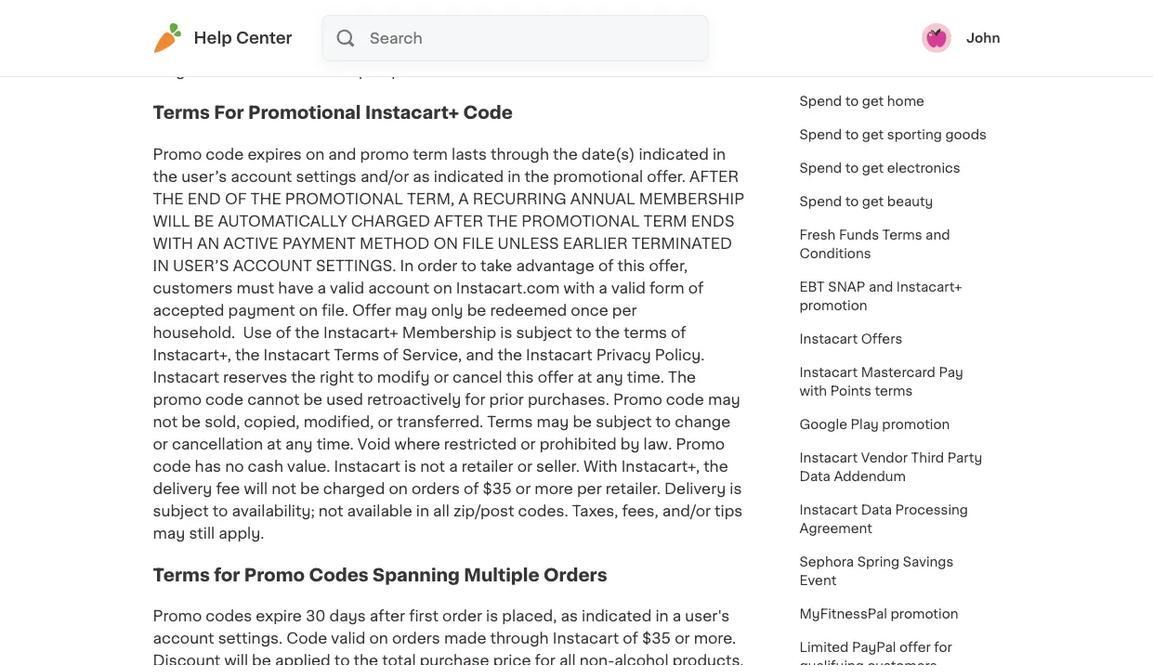Task type: describe. For each thing, give the bounding box(es) containing it.
no
[[225, 459, 244, 474]]

instacart vendor third party data addendum link
[[788, 441, 1000, 493]]

customers inside limited paypal offer for qualifying customers
[[867, 660, 937, 665]]

will inside the promo codes expire 30 days after first order is placed, as indicated in a user's account settings. code valid on orders made through instacart of $35 or more. discount will be applied to the total purchase price for all non-alcohol product
[[224, 654, 248, 665]]

all inside terms may be subject to change or cancellation at any time. void where restricted or prohibited by law. promo code has no cash value. instacart is not a retailer or seller. with instacart+, the delivery fee will not be charged on orders of $35 or more per retailer. delivery is subject to availability; not available in all zip/post codes. taxes, fees, and/or tips may still apply.
[[433, 504, 450, 519]]

payment
[[282, 236, 356, 251]]

first
[[409, 609, 439, 624]]

or down service,
[[434, 370, 449, 385]]

in
[[400, 258, 414, 273]]

instacart data processing agreement link
[[788, 493, 1000, 545]]

ebt snap and instacart+ promotion
[[800, 281, 962, 312]]

mastercard
[[861, 366, 936, 379]]

transferred.
[[397, 414, 483, 429]]

terms for terms for promotional instacart+ code
[[153, 104, 210, 121]]

has
[[195, 459, 221, 474]]

to down fee
[[213, 504, 228, 519]]

to inside the promo codes expire 30 days after first order is placed, as indicated in a user's account settings. code valid on orders made through instacart of $35 or more. discount will be applied to the total purchase price for all non-alcohol product
[[334, 654, 350, 665]]

addendum
[[834, 470, 906, 483]]

in up membership
[[713, 147, 726, 162]]

in inside terms may be subject to change or cancellation at any time. void where restricted or prohibited by law. promo code has no cash value. instacart is not a retailer or seller. with instacart+, the delivery fee will not be charged on orders of $35 or more per retailer. delivery is subject to availability; not available in all zip/post codes. taxes, fees, and/or tips may still apply.
[[416, 504, 429, 519]]

and/or inside promo code expires on and promo term lasts through the date(s) indicated in the user's account settings and/or as indicated in the promotional offer. after the end of the promotional term, a recurring annual membership will be automatically charged after the promotional term ends with an active payment method on file unless earlier terminated in user's account settings. in order to take advantage of this offer, customers must have a valid account on instacart.com with a valid form of accepted payment on file. offer may only be redeemed once per household.  use of the instacart+ membership is subject to the terms of instacart+, the instacart terms of service, and the instacart privacy policy. instacart reserves the right to modify or cancel this offer at any time. the promo code cannot be used retroactively for prior purchases. promo code may not be sold, copied, modified, or transferred.
[[360, 169, 409, 184]]

or up codes. at the left of the page
[[516, 481, 531, 496]]

used
[[326, 392, 363, 407]]

code up user's
[[206, 147, 244, 162]]

service,
[[402, 348, 462, 362]]

sephora spring savings event link
[[788, 545, 1000, 597]]

on up the settings
[[306, 147, 325, 162]]

the up recurring
[[524, 169, 549, 184]]

non-
[[580, 654, 614, 665]]

through inside the promo codes expire 30 days after first order is placed, as indicated in a user's account settings. code valid on orders made through instacart of $35 or more. discount will be applied to the total purchase price for all non-alcohol product
[[490, 631, 549, 646]]

instacart offers
[[800, 333, 903, 346]]

days
[[329, 609, 366, 624]]

promotional
[[553, 169, 643, 184]]

term,
[[407, 191, 455, 206]]

for inside promo code expires on and promo term lasts through the date(s) indicated in the user's account settings and/or as indicated in the promotional offer. after the end of the promotional term, a recurring annual membership will be automatically charged after the promotional term ends with an active payment method on file unless earlier terminated in user's account settings. in order to take advantage of this offer, customers must have a valid account on instacart.com with a valid form of accepted payment on file. offer may only be redeemed once per household.  use of the instacart+ membership is subject to the terms of instacart+, the instacart terms of service, and the instacart privacy policy. instacart reserves the right to modify or cancel this offer at any time. the promo code cannot be used retroactively for prior purchases. promo code may not be sold, copied, modified, or transferred.
[[465, 392, 486, 407]]

on inside the promo codes expire 30 days after first order is placed, as indicated in a user's account settings. code valid on orders made through instacart of $35 or more. discount will be applied to the total purchase price for all non-alcohol product
[[369, 631, 388, 646]]

qualifying
[[800, 660, 864, 665]]

spring
[[857, 556, 900, 569]]

john link
[[922, 23, 1000, 53]]

event
[[800, 574, 837, 587]]

earlier
[[563, 236, 628, 251]]

will inside terms may be subject to change or cancellation at any time. void where restricted or prohibited by law. promo code has no cash value. instacart is not a retailer or seller. with instacart+, the delivery fee will not be charged on orders of $35 or more per retailer. delivery is subject to availability; not available in all zip/post codes. taxes, fees, and/or tips may still apply.
[[244, 481, 268, 496]]

0 horizontal spatial promotional
[[285, 191, 403, 206]]

at inside promo code expires on and promo term lasts through the date(s) indicated in the user's account settings and/or as indicated in the promotional offer. after the end of the promotional term, a recurring annual membership will be automatically charged after the promotional term ends with an active payment method on file unless earlier terminated in user's account settings. in order to take advantage of this offer, customers must have a valid account on instacart.com with a valid form of accepted payment on file. offer may only be redeemed once per household.  use of the instacart+ membership is subject to the terms of instacart+, the instacart terms of service, and the instacart privacy policy. instacart reserves the right to modify or cancel this offer at any time. the promo code cannot be used retroactively for prior purchases. promo code may not be sold, copied, modified, or transferred.
[[577, 370, 592, 385]]

any inside promo code expires on and promo term lasts through the date(s) indicated in the user's account settings and/or as indicated in the promotional offer. after the end of the promotional term, a recurring annual membership will be automatically charged after the promotional term ends with an active payment method on file unless earlier terminated in user's account settings. in order to take advantage of this offer, customers must have a valid account on instacart.com with a valid form of accepted payment on file. offer may only be redeemed once per household.  use of the instacart+ membership is subject to the terms of instacart+, the instacart terms of service, and the instacart privacy policy. instacart reserves the right to modify or cancel this offer at any time. the promo code cannot be used retroactively for prior purchases. promo code may not be sold, copied, modified, or transferred.
[[596, 370, 623, 385]]

points
[[830, 385, 872, 398]]

alcohol
[[614, 654, 669, 665]]

get for home
[[862, 95, 884, 108]]

in inside the promo codes expire 30 days after first order is placed, as indicated in a user's account settings. code valid on orders made through instacart of $35 or more. discount will be applied to the total purchase price for all non-alcohol product
[[655, 609, 669, 624]]

void
[[358, 437, 391, 452]]

may left still
[[153, 526, 185, 541]]

2 horizontal spatial the
[[487, 214, 518, 229]]

valid inside the promo codes expire 30 days after first order is placed, as indicated in a user's account settings. code valid on orders made through instacart of $35 or more. discount will be applied to the total purchase price for all non-alcohol product
[[331, 631, 365, 646]]

promo code expires on and promo term lasts through the date(s) indicated in the user's account settings and/or as indicated in the promotional offer. after the end of the promotional term, a recurring annual membership will be automatically charged after the promotional term ends with an active payment method on file unless earlier terminated in user's account settings. in order to take advantage of this offer, customers must have a valid account on instacart.com with a valid form of accepted payment on file. offer may only be redeemed once per household.  use of the instacart+ membership is subject to the terms of instacart+, the instacart terms of service, and the instacart privacy policy. instacart reserves the right to modify or cancel this offer at any time. the promo code cannot be used retroactively for prior purchases. promo code may not be sold, copied, modified, or transferred.
[[153, 147, 744, 429]]

privacy
[[596, 348, 651, 362]]

code inside terms may be subject to change or cancellation at any time. void where restricted or prohibited by law. promo code has no cash value. instacart is not a retailer or seller. with instacart+, the delivery fee will not be charged on orders of $35 or more per retailer. delivery is subject to availability; not available in all zip/post codes. taxes, fees, and/or tips may still apply.
[[153, 459, 191, 474]]

instacart left offers
[[800, 333, 858, 346]]

indicated for date(s)
[[639, 147, 709, 162]]

limited paypal offer for qualifying customers link
[[788, 631, 1000, 665]]

in up recurring
[[508, 169, 521, 184]]

instacart inside the promo codes expire 30 days after first order is placed, as indicated in a user's account settings. code valid on orders made through instacart of $35 or more. discount will be applied to the total purchase price for all non-alcohol product
[[553, 631, 619, 646]]

electronics
[[887, 162, 960, 175]]

still
[[189, 526, 215, 541]]

the up the cancel
[[498, 348, 522, 362]]

shoppable
[[800, 9, 870, 22]]

after
[[370, 609, 405, 624]]

fees,
[[622, 504, 658, 519]]

apply.
[[219, 526, 264, 541]]

terms inside promo code expires on and promo term lasts through the date(s) indicated in the user's account settings and/or as indicated in the promotional offer. after the end of the promotional term, a recurring annual membership will be automatically charged after the promotional term ends with an active payment method on file unless earlier terminated in user's account settings. in order to take advantage of this offer, customers must have a valid account on instacart.com with a valid form of accepted payment on file. offer may only be redeemed once per household.  use of the instacart+ membership is subject to the terms of instacart+, the instacart terms of service, and the instacart privacy policy. instacart reserves the right to modify or cancel this offer at any time. the promo code cannot be used retroactively for prior purchases. promo code may not be sold, copied, modified, or transferred.
[[624, 325, 667, 340]]

or left seller.
[[517, 459, 532, 474]]

file
[[462, 236, 494, 251]]

have
[[278, 281, 314, 296]]

to down once
[[576, 325, 591, 340]]

to inside spend to get beauty link
[[845, 195, 859, 208]]

delivery
[[664, 481, 726, 496]]

to inside spend to get electronics link
[[845, 162, 859, 175]]

$35 inside the promo codes expire 30 days after first order is placed, as indicated in a user's account settings. code valid on orders made through instacart of $35 or more. discount will be applied to the total purchase price for all non-alcohol product
[[642, 631, 671, 646]]

instacart up purchases.
[[526, 348, 592, 362]]

retroactively
[[367, 392, 461, 407]]

in
[[153, 258, 169, 273]]

of down earlier
[[598, 258, 614, 273]]

membership
[[402, 325, 496, 340]]

order inside promo code expires on and promo term lasts through the date(s) indicated in the user's account settings and/or as indicated in the promotional offer. after the end of the promotional term, a recurring annual membership will be automatically charged after the promotional term ends with an active payment method on file unless earlier terminated in user's account settings. in order to take advantage of this offer, customers must have a valid account on instacart.com with a valid form of accepted payment on file. offer may only be redeemed once per household.  use of the instacart+ membership is subject to the terms of instacart+, the instacart terms of service, and the instacart privacy policy. instacart reserves the right to modify or cancel this offer at any time. the promo code cannot be used retroactively for prior purchases. promo code may not be sold, copied, modified, or transferred.
[[418, 258, 457, 273]]

sporting
[[887, 128, 942, 141]]

modified,
[[303, 414, 374, 429]]

be
[[194, 214, 214, 229]]

all inside the promo codes expire 30 days after first order is placed, as indicated in a user's account settings. code valid on orders made through instacart of $35 or more. discount will be applied to the total purchase price for all non-alcohol product
[[559, 654, 576, 665]]

terms inside promo code expires on and promo term lasts through the date(s) indicated in the user's account settings and/or as indicated in the promotional offer. after the end of the promotional term, a recurring annual membership will be automatically charged after the promotional term ends with an active payment method on file unless earlier terminated in user's account settings. in order to take advantage of this offer, customers must have a valid account on instacart.com with a valid form of accepted payment on file. offer may only be redeemed once per household.  use of the instacart+ membership is subject to the terms of instacart+, the instacart terms of service, and the instacart privacy policy. instacart reserves the right to modify or cancel this offer at any time. the promo code cannot be used retroactively for prior purchases. promo code may not be sold, copied, modified, or transferred.
[[334, 348, 379, 362]]

terms inside fresh funds terms and conditions
[[882, 229, 922, 242]]

offer inside limited paypal offer for qualifying customers
[[899, 641, 931, 654]]

instacart inside the 'instacart vendor third party data addendum'
[[800, 452, 858, 465]]

promo up by
[[613, 392, 662, 407]]

promotion inside ebt snap and instacart+ promotion
[[800, 299, 867, 312]]

ends
[[691, 214, 735, 229]]

account for and
[[231, 169, 292, 184]]

instacart+ for promotional
[[365, 104, 459, 121]]

1 horizontal spatial after
[[690, 169, 739, 184]]

where
[[394, 437, 440, 452]]

automatically
[[218, 214, 347, 229]]

policy.
[[655, 348, 705, 362]]

is up tips
[[730, 481, 742, 496]]

be down value.
[[300, 481, 319, 496]]

be right only
[[467, 303, 486, 318]]

purchase
[[420, 654, 489, 665]]

terms for terms for promo codes spanning multiple orders
[[153, 566, 210, 583]]

instacart mastercard pay with points terms
[[800, 366, 963, 398]]

instacart down household.  use
[[153, 370, 219, 385]]

the up promotional
[[553, 147, 578, 162]]

law.
[[644, 437, 672, 452]]

the left right
[[291, 370, 316, 385]]

time. inside terms may be subject to change or cancellation at any time. void where restricted or prohibited by law. promo code has no cash value. instacart is not a retailer or seller. with instacart+, the delivery fee will not be charged on orders of $35 or more per retailer. delivery is subject to availability; not available in all zip/post codes. taxes, fees, and/or tips may still apply.
[[317, 437, 354, 452]]

google play promotion link
[[788, 408, 961, 441]]

valid left 'form'
[[611, 281, 646, 296]]

user's
[[685, 609, 730, 624]]

on
[[433, 236, 458, 251]]

term
[[643, 214, 687, 229]]

form
[[649, 281, 684, 296]]

1 vertical spatial promo
[[153, 392, 202, 407]]

date(s)
[[581, 147, 635, 162]]

more
[[535, 481, 573, 496]]

1 horizontal spatial promotional
[[522, 214, 640, 229]]

promo inside terms may be subject to change or cancellation at any time. void where restricted or prohibited by law. promo code has no cash value. instacart is not a retailer or seller. with instacart+, the delivery fee will not be charged on orders of $35 or more per retailer. delivery is subject to availability; not available in all zip/post codes. taxes, fees, and/or tips may still apply.
[[676, 437, 725, 452]]

get for electronics
[[862, 162, 884, 175]]

may left only
[[395, 303, 427, 318]]

spend for spend to get electronics
[[800, 162, 842, 175]]

and inside fresh funds terms and conditions
[[926, 229, 950, 242]]

offers
[[861, 333, 903, 346]]

terms inside instacart mastercard pay with points terms
[[875, 385, 913, 398]]

help center
[[194, 30, 292, 46]]

will
[[153, 214, 190, 229]]

of right 'form'
[[688, 281, 704, 296]]

google
[[800, 418, 847, 431]]

promo up expire
[[244, 566, 305, 583]]

$35 inside terms may be subject to change or cancellation at any time. void where restricted or prohibited by law. promo code has no cash value. instacart is not a retailer or seller. with instacart+, the delivery fee will not be charged on orders of $35 or more per retailer. delivery is subject to availability; not available in all zip/post codes. taxes, fees, and/or tips may still apply.
[[483, 481, 512, 496]]

of up modify
[[383, 348, 399, 362]]

or up void
[[378, 414, 393, 429]]

is down the where
[[404, 459, 416, 474]]

for inside limited paypal offer for qualifying customers
[[934, 641, 952, 654]]

instacart up right
[[264, 348, 330, 362]]

1 horizontal spatial promo
[[360, 147, 409, 162]]

orders
[[544, 566, 607, 583]]

and up the settings
[[328, 147, 356, 162]]

for
[[214, 104, 244, 121]]

right
[[320, 370, 354, 385]]

expire
[[256, 609, 302, 624]]

of down payment
[[276, 325, 291, 340]]

a
[[458, 191, 469, 206]]

promo up user's
[[153, 147, 202, 162]]

promotion up third
[[882, 418, 950, 431]]

of inside terms may be subject to change or cancellation at any time. void where restricted or prohibited by law. promo code has no cash value. instacart is not a retailer or seller. with instacart+, the delivery fee will not be charged on orders of $35 or more per retailer. delivery is subject to availability; not available in all zip/post codes. taxes, fees, and/or tips may still apply.
[[464, 481, 479, 496]]

promo inside the promo codes expire 30 days after first order is placed, as indicated in a user's account settings. code valid on orders made through instacart of $35 or more. discount will be applied to the total purchase price for all non-alcohol product
[[153, 609, 202, 624]]

offer inside promo code expires on and promo term lasts through the date(s) indicated in the user's account settings and/or as indicated in the promotional offer. after the end of the promotional term, a recurring annual membership will be automatically charged after the promotional term ends with an active payment method on file unless earlier terminated in user's account settings. in order to take advantage of this offer, customers must have a valid account on instacart.com with a valid form of accepted payment on file. offer may only be redeemed once per household.  use of the instacart+ membership is subject to the terms of instacart+, the instacart terms of service, and the instacart privacy policy. instacart reserves the right to modify or cancel this offer at any time. the promo code cannot be used retroactively for prior purchases. promo code may not be sold, copied, modified, or transferred.
[[538, 370, 573, 385]]

copied,
[[244, 414, 300, 429]]

value.
[[287, 459, 330, 474]]

be left used
[[303, 392, 323, 407]]

by
[[620, 437, 640, 452]]

unless
[[498, 236, 559, 251]]

to up the law.
[[656, 414, 671, 429]]

to inside spend to get sporting goods link
[[845, 128, 859, 141]]

code up sold,
[[205, 392, 244, 407]]

take
[[480, 258, 512, 273]]

data inside the 'instacart vendor third party data addendum'
[[800, 470, 831, 483]]

be up prohibited
[[573, 414, 592, 429]]

terms for promo codes spanning multiple orders
[[153, 566, 607, 583]]

code inside the promo codes expire 30 days after first order is placed, as indicated in a user's account settings. code valid on orders made through instacart of $35 or more. discount will be applied to the total purchase price for all non-alcohol product
[[286, 631, 327, 646]]

terms for promotional instacart+ code
[[153, 104, 513, 121]]

sephora spring savings event
[[800, 556, 954, 587]]

instacart inside instacart data processing agreement
[[800, 504, 858, 517]]

the left user's
[[153, 169, 178, 184]]

and up the cancel
[[466, 348, 494, 362]]

terminated
[[632, 236, 732, 251]]

on inside terms may be subject to change or cancellation at any time. void where restricted or prohibited by law. promo code has no cash value. instacart is not a retailer or seller. with instacart+, the delivery fee will not be charged on orders of $35 or more per retailer. delivery is subject to availability; not available in all zip/post codes. taxes, fees, and/or tips may still apply.
[[389, 481, 408, 496]]

of inside the promo codes expire 30 days after first order is placed, as indicated in a user's account settings. code valid on orders made through instacart of $35 or more. discount will be applied to the total purchase price for all non-alcohol product
[[623, 631, 638, 646]]

subject inside promo code expires on and promo term lasts through the date(s) indicated in the user's account settings and/or as indicated in the promotional offer. after the end of the promotional term, a recurring annual membership will be automatically charged after the promotional term ends with an active payment method on file unless earlier terminated in user's account settings. in order to take advantage of this offer, customers must have a valid account on instacart.com with a valid form of accepted payment on file. offer may only be redeemed once per household.  use of the instacart+ membership is subject to the terms of instacart+, the instacart terms of service, and the instacart privacy policy. instacart reserves the right to modify or cancel this offer at any time. the promo code cannot be used retroactively for prior purchases. promo code may not be sold, copied, modified, or transferred.
[[516, 325, 572, 340]]

get for beauty
[[862, 195, 884, 208]]

a inside terms may be subject to change or cancellation at any time. void where restricted or prohibited by law. promo code has no cash value. instacart is not a retailer or seller. with instacart+, the delivery fee will not be charged on orders of $35 or more per retailer. delivery is subject to availability; not available in all zip/post codes. taxes, fees, and/or tips may still apply.
[[449, 459, 458, 474]]

applied
[[275, 654, 331, 665]]

seller.
[[536, 459, 580, 474]]

may down purchases.
[[537, 414, 569, 429]]

must
[[236, 281, 274, 296]]

spend for spend to get sporting goods
[[800, 128, 842, 141]]

the up reserves
[[235, 348, 260, 362]]

the
[[668, 370, 696, 385]]

myfitnesspal promotion
[[800, 608, 958, 621]]

code down the
[[666, 392, 704, 407]]

offer
[[352, 303, 391, 318]]



Task type: locate. For each thing, give the bounding box(es) containing it.
subject down 'delivery'
[[153, 504, 209, 519]]

0 vertical spatial order
[[418, 258, 457, 273]]

2 horizontal spatial account
[[368, 281, 429, 296]]

price
[[493, 654, 531, 665]]

spend to get sporting goods
[[800, 128, 987, 141]]

0 vertical spatial data
[[800, 470, 831, 483]]

2 vertical spatial instacart+
[[323, 325, 398, 340]]

0 vertical spatial offer
[[538, 370, 573, 385]]

instacart image
[[153, 23, 183, 53]]

0 vertical spatial promo
[[360, 147, 409, 162]]

to inside spend to get home link
[[845, 95, 859, 108]]

be left sold,
[[182, 414, 201, 429]]

1 horizontal spatial with
[[800, 385, 827, 398]]

instacart.com
[[456, 281, 560, 296]]

indicated down lasts
[[434, 169, 504, 184]]

promo left term
[[360, 147, 409, 162]]

get
[[862, 95, 884, 108], [862, 128, 884, 141], [862, 162, 884, 175], [862, 195, 884, 208]]

0 horizontal spatial instacart+,
[[153, 348, 231, 362]]

3 get from the top
[[862, 162, 884, 175]]

terms left for
[[153, 104, 210, 121]]

be
[[467, 303, 486, 318], [303, 392, 323, 407], [182, 414, 201, 429], [573, 414, 592, 429], [300, 481, 319, 496], [252, 654, 271, 665]]

an
[[197, 236, 220, 251]]

account for days
[[153, 631, 214, 646]]

of up policy.
[[671, 325, 686, 340]]

indicated up non-
[[582, 609, 652, 624]]

end
[[187, 191, 221, 206]]

2 get from the top
[[862, 128, 884, 141]]

0 horizontal spatial time.
[[317, 437, 354, 452]]

customers inside promo code expires on and promo term lasts through the date(s) indicated in the user's account settings and/or as indicated in the promotional offer. after the end of the promotional term, a recurring annual membership will be automatically charged after the promotional term ends with an active payment method on file unless earlier terminated in user's account settings. in order to take advantage of this offer, customers must have a valid account on instacart.com with a valid form of accepted payment on file. offer may only be redeemed once per household.  use of the instacart+ membership is subject to the terms of instacart+, the instacart terms of service, and the instacart privacy policy. instacart reserves the right to modify or cancel this offer at any time. the promo code cannot be used retroactively for prior purchases. promo code may not be sold, copied, modified, or transferred.
[[153, 281, 233, 296]]

with inside instacart mastercard pay with points terms
[[800, 385, 827, 398]]

a inside the promo codes expire 30 days after first order is placed, as indicated in a user's account settings. code valid on orders made through instacart of $35 or more. discount will be applied to the total purchase price for all non-alcohol product
[[672, 609, 681, 624]]

settings.
[[316, 258, 396, 273]]

1 horizontal spatial $35
[[642, 631, 671, 646]]

1 horizontal spatial offer
[[899, 641, 931, 654]]

for right price
[[535, 654, 555, 665]]

advantage
[[516, 258, 594, 273]]

and down beauty
[[926, 229, 950, 242]]

active
[[223, 236, 278, 251]]

4 spend from the top
[[800, 195, 842, 208]]

at inside terms may be subject to change or cancellation at any time. void where restricted or prohibited by law. promo code has no cash value. instacart is not a retailer or seller. with instacart+, the delivery fee will not be charged on orders of $35 or more per retailer. delivery is subject to availability; not available in all zip/post codes. taxes, fees, and/or tips may still apply.
[[267, 437, 282, 452]]

cash
[[248, 459, 283, 474]]

offer right 'paypal'
[[899, 641, 931, 654]]

the down have
[[295, 325, 320, 340]]

through inside promo code expires on and promo term lasts through the date(s) indicated in the user's account settings and/or as indicated in the promotional offer. after the end of the promotional term, a recurring annual membership will be automatically charged after the promotional term ends with an active payment method on file unless earlier terminated in user's account settings. in order to take advantage of this offer, customers must have a valid account on instacart.com with a valid form of accepted payment on file. offer may only be redeemed once per household.  use of the instacart+ membership is subject to the terms of instacart+, the instacart terms of service, and the instacart privacy policy. instacart reserves the right to modify or cancel this offer at any time. the promo code cannot be used retroactively for prior purchases. promo code may not be sold, copied, modified, or transferred.
[[491, 147, 549, 162]]

1 vertical spatial after
[[434, 214, 483, 229]]

1 vertical spatial time.
[[317, 437, 354, 452]]

0 vertical spatial all
[[433, 504, 450, 519]]

0 horizontal spatial after
[[434, 214, 483, 229]]

1 vertical spatial indicated
[[434, 169, 504, 184]]

terms down beauty
[[882, 229, 922, 242]]

1 horizontal spatial all
[[559, 654, 576, 665]]

1 horizontal spatial time.
[[627, 370, 664, 385]]

limited
[[800, 641, 849, 654]]

with inside promo code expires on and promo term lasts through the date(s) indicated in the user's account settings and/or as indicated in the promotional offer. after the end of the promotional term, a recurring annual membership will be automatically charged after the promotional term ends with an active payment method on file unless earlier terminated in user's account settings. in order to take advantage of this offer, customers must have a valid account on instacart.com with a valid form of accepted payment on file. offer may only be redeemed once per household.  use of the instacart+ membership is subject to the terms of instacart+, the instacart terms of service, and the instacart privacy policy. instacart reserves the right to modify or cancel this offer at any time. the promo code cannot be used retroactively for prior purchases. promo code may not be sold, copied, modified, or transferred.
[[563, 281, 595, 296]]

spend to get sporting goods link
[[788, 118, 998, 151]]

user's
[[173, 258, 229, 273]]

1 vertical spatial offer
[[899, 641, 931, 654]]

recurring
[[473, 191, 567, 206]]

placed,
[[502, 609, 557, 624]]

pay
[[939, 366, 963, 379]]

0 horizontal spatial any
[[285, 437, 313, 452]]

terms for terms may be subject to change or cancellation at any time. void where restricted or prohibited by law. promo code has no cash value. instacart is not a retailer or seller. with instacart+, the delivery fee will not be charged on orders of $35 or more per retailer. delivery is subject to availability; not available in all zip/post codes. taxes, fees, and/or tips may still apply.
[[487, 414, 533, 429]]

indicated up offer.
[[639, 147, 709, 162]]

terms down still
[[153, 566, 210, 583]]

order
[[418, 258, 457, 273], [442, 609, 482, 624]]

get down spend to get electronics on the right of the page
[[862, 195, 884, 208]]

0 horizontal spatial customers
[[153, 281, 233, 296]]

instacart up agreement
[[800, 504, 858, 517]]

instacart+ inside promo code expires on and promo term lasts through the date(s) indicated in the user's account settings and/or as indicated in the promotional offer. after the end of the promotional term, a recurring annual membership will be automatically charged after the promotional term ends with an active payment method on file unless earlier terminated in user's account settings. in order to take advantage of this offer, customers must have a valid account on instacart.com with a valid form of accepted payment on file. offer may only be redeemed once per household.  use of the instacart+ membership is subject to the terms of instacart+, the instacart terms of service, and the instacart privacy policy. instacart reserves the right to modify or cancel this offer at any time. the promo code cannot be used retroactively for prior purchases. promo code may not be sold, copied, modified, or transferred.
[[323, 325, 398, 340]]

with
[[563, 281, 595, 296], [800, 385, 827, 398]]

home
[[887, 95, 924, 108]]

and/or inside terms may be subject to change or cancellation at any time. void where restricted or prohibited by law. promo code has no cash value. instacart is not a retailer or seller. with instacart+, the delivery fee will not be charged on orders of $35 or more per retailer. delivery is subject to availability; not available in all zip/post codes. taxes, fees, and/or tips may still apply.
[[662, 504, 711, 519]]

codes.
[[518, 504, 568, 519]]

annual
[[570, 191, 635, 206]]

1 vertical spatial account
[[368, 281, 429, 296]]

1 horizontal spatial data
[[861, 504, 892, 517]]

1 horizontal spatial as
[[561, 609, 578, 624]]

get for sporting
[[862, 128, 884, 141]]

accepted
[[153, 303, 224, 318]]

1 get from the top
[[862, 95, 884, 108]]

1 horizontal spatial customers
[[867, 660, 937, 665]]

0 horizontal spatial per
[[577, 481, 602, 496]]

3 spend from the top
[[800, 162, 842, 175]]

payment
[[228, 303, 295, 318]]

cancel
[[453, 370, 502, 385]]

1 vertical spatial all
[[559, 654, 576, 665]]

is up made
[[486, 609, 498, 624]]

per up taxes, on the bottom
[[577, 481, 602, 496]]

0 vertical spatial with
[[563, 281, 595, 296]]

on down after
[[369, 631, 388, 646]]

the up "privacy"
[[595, 325, 620, 340]]

0 horizontal spatial promo
[[153, 392, 202, 407]]

for down the cancel
[[465, 392, 486, 407]]

30
[[306, 609, 326, 624]]

0 vertical spatial per
[[612, 303, 637, 318]]

instacart data processing agreement
[[800, 504, 968, 535]]

1 spend from the top
[[800, 95, 842, 108]]

total
[[382, 654, 416, 665]]

a right have
[[317, 281, 326, 296]]

not down the where
[[420, 459, 445, 474]]

prior
[[489, 392, 524, 407]]

spend for spend to get beauty
[[800, 195, 842, 208]]

or right restricted
[[521, 437, 536, 452]]

1 vertical spatial customers
[[867, 660, 937, 665]]

any
[[596, 370, 623, 385], [285, 437, 313, 452]]

1 vertical spatial and/or
[[662, 504, 711, 519]]

play
[[851, 418, 879, 431]]

spend for spend to get home
[[800, 95, 842, 108]]

file.
[[322, 303, 348, 318]]

fee
[[216, 481, 240, 496]]

a left the retailer
[[449, 459, 458, 474]]

1 vertical spatial code
[[286, 631, 327, 646]]

1 horizontal spatial this
[[617, 258, 645, 273]]

purchases.
[[528, 392, 609, 407]]

1 horizontal spatial per
[[612, 303, 637, 318]]

indicated for as
[[582, 609, 652, 624]]

instacart down google
[[800, 452, 858, 465]]

1 horizontal spatial code
[[463, 104, 513, 121]]

subject down redeemed
[[516, 325, 572, 340]]

2 vertical spatial subject
[[153, 504, 209, 519]]

1 vertical spatial with
[[800, 385, 827, 398]]

2 horizontal spatial subject
[[596, 414, 652, 429]]

1 horizontal spatial and/or
[[662, 504, 711, 519]]

not inside promo code expires on and promo term lasts through the date(s) indicated in the user's account settings and/or as indicated in the promotional offer. after the end of the promotional term, a recurring annual membership will be automatically charged after the promotional term ends with an active payment method on file unless earlier terminated in user's account settings. in order to take advantage of this offer, customers must have a valid account on instacart.com with a valid form of accepted payment on file. offer may only be redeemed once per household.  use of the instacart+ membership is subject to the terms of instacart+, the instacart terms of service, and the instacart privacy policy. instacart reserves the right to modify or cancel this offer at any time. the promo code cannot be used retroactively for prior purchases. promo code may not be sold, copied, modified, or transferred.
[[153, 414, 178, 429]]

at up purchases.
[[577, 370, 592, 385]]

sold,
[[205, 414, 240, 429]]

the up delivery
[[704, 459, 728, 474]]

or inside the promo codes expire 30 days after first order is placed, as indicated in a user's account settings. code valid on orders made through instacart of $35 or more. discount will be applied to the total purchase price for all non-alcohol product
[[675, 631, 690, 646]]

with up once
[[563, 281, 595, 296]]

0 horizontal spatial this
[[506, 370, 534, 385]]

ebt
[[800, 281, 825, 294]]

2 through from the top
[[490, 631, 549, 646]]

availability;
[[232, 504, 315, 519]]

1 vertical spatial subject
[[596, 414, 652, 429]]

account inside the promo codes expire 30 days after first order is placed, as indicated in a user's account settings. code valid on orders made through instacart of $35 or more. discount will be applied to the total purchase price for all non-alcohol product
[[153, 631, 214, 646]]

1 vertical spatial terms
[[875, 385, 913, 398]]

spend
[[800, 95, 842, 108], [800, 128, 842, 141], [800, 162, 842, 175], [800, 195, 842, 208]]

modify
[[377, 370, 430, 385]]

time. down "privacy"
[[627, 370, 664, 385]]

not down charged
[[318, 504, 343, 519]]

0 vertical spatial at
[[577, 370, 592, 385]]

and inside ebt snap and instacart+ promotion
[[869, 281, 893, 294]]

0 vertical spatial through
[[491, 147, 549, 162]]

multiple
[[464, 566, 539, 583]]

offer up purchases.
[[538, 370, 573, 385]]

data down addendum
[[861, 504, 892, 517]]

processing
[[895, 504, 968, 517]]

instacart+ down the offer
[[323, 325, 398, 340]]

0 horizontal spatial offer
[[538, 370, 573, 385]]

0 vertical spatial after
[[690, 169, 739, 184]]

1 vertical spatial as
[[561, 609, 578, 624]]

the left total
[[354, 654, 378, 665]]

user avatar image
[[922, 23, 951, 53]]

all
[[433, 504, 450, 519], [559, 654, 576, 665]]

the
[[553, 147, 578, 162], [153, 169, 178, 184], [524, 169, 549, 184], [295, 325, 320, 340], [595, 325, 620, 340], [235, 348, 260, 362], [498, 348, 522, 362], [291, 370, 316, 385], [704, 459, 728, 474], [354, 654, 378, 665]]

4 get from the top
[[862, 195, 884, 208]]

promotional up earlier
[[522, 214, 640, 229]]

0 vertical spatial terms
[[624, 325, 667, 340]]

1 vertical spatial this
[[506, 370, 534, 385]]

0 horizontal spatial data
[[800, 470, 831, 483]]

after up membership
[[690, 169, 739, 184]]

valid
[[330, 281, 364, 296], [611, 281, 646, 296], [331, 631, 365, 646]]

or up 'delivery'
[[153, 437, 168, 452]]

a left user's
[[672, 609, 681, 624]]

instacart vendor third party data addendum
[[800, 452, 982, 483]]

is inside the promo codes expire 30 days after first order is placed, as indicated in a user's account settings. code valid on orders made through instacart of $35 or more. discount will be applied to the total purchase price for all non-alcohol product
[[486, 609, 498, 624]]

1 vertical spatial instacart+,
[[621, 459, 700, 474]]

on up only
[[433, 281, 452, 296]]

2 spend from the top
[[800, 128, 842, 141]]

1 horizontal spatial terms
[[875, 385, 913, 398]]

instacart+ for and
[[897, 281, 962, 294]]

myfitnesspal promotion link
[[788, 597, 970, 631]]

0 vertical spatial customers
[[153, 281, 233, 296]]

promotion down shoppable
[[800, 28, 867, 41]]

time. down modified,
[[317, 437, 354, 452]]

code up applied
[[286, 631, 327, 646]]

promo
[[360, 147, 409, 162], [153, 392, 202, 407]]

savings
[[903, 556, 954, 569]]

1 horizontal spatial the
[[250, 191, 281, 206]]

instacart+ inside ebt snap and instacart+ promotion
[[897, 281, 962, 294]]

for up codes
[[214, 566, 240, 583]]

indicated inside the promo codes expire 30 days after first order is placed, as indicated in a user's account settings. code valid on orders made through instacart of $35 or more. discount will be applied to the total purchase price for all non-alcohol product
[[582, 609, 652, 624]]

0 vertical spatial orders
[[412, 481, 460, 496]]

0 horizontal spatial terms
[[624, 325, 667, 340]]

1 through from the top
[[491, 147, 549, 162]]

1 horizontal spatial subject
[[516, 325, 572, 340]]

0 vertical spatial and/or
[[360, 169, 409, 184]]

retailer.
[[606, 481, 661, 496]]

may up "change"
[[708, 392, 740, 407]]

per
[[612, 303, 637, 318], [577, 481, 602, 496]]

order down on
[[418, 258, 457, 273]]

terms
[[624, 325, 667, 340], [875, 385, 913, 398]]

through up price
[[490, 631, 549, 646]]

order inside the promo codes expire 30 days after first order is placed, as indicated in a user's account settings. code valid on orders made through instacart of $35 or more. discount will be applied to the total purchase price for all non-alcohol product
[[442, 609, 482, 624]]

to right right
[[358, 370, 373, 385]]

1 vertical spatial any
[[285, 437, 313, 452]]

tips
[[715, 504, 743, 519]]

shoppable recipe/list promotion
[[800, 9, 948, 41]]

codes
[[309, 566, 369, 583]]

instacart+, inside terms may be subject to change or cancellation at any time. void where restricted or prohibited by law. promo code has no cash value. instacart is not a retailer or seller. with instacart+, the delivery fee will not be charged on orders of $35 or more per retailer. delivery is subject to availability; not available in all zip/post codes. taxes, fees, and/or tips may still apply.
[[621, 459, 700, 474]]

in right "available"
[[416, 504, 429, 519]]

0 horizontal spatial as
[[413, 169, 430, 184]]

indicated
[[639, 147, 709, 162], [434, 169, 504, 184], [582, 609, 652, 624]]

2 vertical spatial indicated
[[582, 609, 652, 624]]

and/or
[[360, 169, 409, 184], [662, 504, 711, 519]]

the inside the promo codes expire 30 days after first order is placed, as indicated in a user's account settings. code valid on orders made through instacart of $35 or more. discount will be applied to the total purchase price for all non-alcohol product
[[354, 654, 378, 665]]

as inside promo code expires on and promo term lasts through the date(s) indicated in the user's account settings and/or as indicated in the promotional offer. after the end of the promotional term, a recurring annual membership will be automatically charged after the promotional term ends with an active payment method on file unless earlier terminated in user's account settings. in order to take advantage of this offer, customers must have a valid account on instacart.com with a valid form of accepted payment on file. offer may only be redeemed once per household.  use of the instacart+ membership is subject to the terms of instacart+, the instacart terms of service, and the instacart privacy policy. instacart reserves the right to modify or cancel this offer at any time. the promo code cannot be used retroactively for prior purchases. promo code may not be sold, copied, modified, or transferred.
[[413, 169, 430, 184]]

instacart+, inside promo code expires on and promo term lasts through the date(s) indicated in the user's account settings and/or as indicated in the promotional offer. after the end of the promotional term, a recurring annual membership will be automatically charged after the promotional term ends with an active payment method on file unless earlier terminated in user's account settings. in order to take advantage of this offer, customers must have a valid account on instacart.com with a valid form of accepted payment on file. offer may only be redeemed once per household.  use of the instacart+ membership is subject to the terms of instacart+, the instacart terms of service, and the instacart privacy policy. instacart reserves the right to modify or cancel this offer at any time. the promo code cannot be used retroactively for prior purchases. promo code may not be sold, copied, modified, or transferred.
[[153, 348, 231, 362]]

customers up accepted
[[153, 281, 233, 296]]

the up 'automatically'
[[250, 191, 281, 206]]

lasts
[[452, 147, 487, 162]]

or
[[434, 370, 449, 385], [378, 414, 393, 429], [153, 437, 168, 452], [521, 437, 536, 452], [517, 459, 532, 474], [516, 481, 531, 496], [675, 631, 690, 646]]

in left user's
[[655, 609, 669, 624]]

to up spend to get sporting goods link
[[845, 95, 859, 108]]

promo
[[153, 147, 202, 162], [613, 392, 662, 407], [676, 437, 725, 452], [244, 566, 305, 583], [153, 609, 202, 624]]

1 horizontal spatial account
[[231, 169, 292, 184]]

0 vertical spatial as
[[413, 169, 430, 184]]

0 horizontal spatial and/or
[[360, 169, 409, 184]]

a up once
[[599, 281, 607, 296]]

fresh funds terms and conditions link
[[788, 218, 1000, 270]]

as inside the promo codes expire 30 days after first order is placed, as indicated in a user's account settings. code valid on orders made through instacart of $35 or more. discount will be applied to the total purchase price for all non-alcohol product
[[561, 609, 578, 624]]

instacart inside instacart mastercard pay with points terms
[[800, 366, 858, 379]]

0 horizontal spatial code
[[286, 631, 327, 646]]

orders inside terms may be subject to change or cancellation at any time. void where restricted or prohibited by law. promo code has no cash value. instacart is not a retailer or seller. with instacart+, the delivery fee will not be charged on orders of $35 or more per retailer. delivery is subject to availability; not available in all zip/post codes. taxes, fees, and/or tips may still apply.
[[412, 481, 460, 496]]

not up availability;
[[271, 481, 296, 496]]

of up alcohol
[[623, 631, 638, 646]]

0 horizontal spatial all
[[433, 504, 450, 519]]

as down term
[[413, 169, 430, 184]]

0 horizontal spatial subject
[[153, 504, 209, 519]]

as
[[413, 169, 430, 184], [561, 609, 578, 624]]

promotional
[[285, 191, 403, 206], [522, 214, 640, 229]]

promotion inside 'link'
[[891, 608, 958, 621]]

1 vertical spatial through
[[490, 631, 549, 646]]

1 vertical spatial order
[[442, 609, 482, 624]]

spend to get electronics
[[800, 162, 960, 175]]

per inside promo code expires on and promo term lasts through the date(s) indicated in the user's account settings and/or as indicated in the promotional offer. after the end of the promotional term, a recurring annual membership will be automatically charged after the promotional term ends with an active payment method on file unless earlier terminated in user's account settings. in order to take advantage of this offer, customers must have a valid account on instacart.com with a valid form of accepted payment on file. offer may only be redeemed once per household.  use of the instacart+ membership is subject to the terms of instacart+, the instacart terms of service, and the instacart privacy policy. instacart reserves the right to modify or cancel this offer at any time. the promo code cannot be used retroactively for prior purchases. promo code may not be sold, copied, modified, or transferred.
[[612, 303, 637, 318]]

promotion inside shoppable recipe/list promotion
[[800, 28, 867, 41]]

fresh
[[800, 229, 836, 242]]

code up lasts
[[463, 104, 513, 121]]

1 horizontal spatial instacart+,
[[621, 459, 700, 474]]

0 horizontal spatial with
[[563, 281, 595, 296]]

be down settings.
[[252, 654, 271, 665]]

data inside instacart data processing agreement
[[861, 504, 892, 517]]

0 horizontal spatial at
[[267, 437, 282, 452]]

beauty
[[887, 195, 933, 208]]

instacart inside terms may be subject to change or cancellation at any time. void where restricted or prohibited by law. promo code has no cash value. instacart is not a retailer or seller. with instacart+, the delivery fee will not be charged on orders of $35 or more per retailer. delivery is subject to availability; not available in all zip/post codes. taxes, fees, and/or tips may still apply.
[[334, 459, 400, 474]]

orders inside the promo codes expire 30 days after first order is placed, as indicated in a user's account settings. code valid on orders made through instacart of $35 or more. discount will be applied to the total purchase price for all non-alcohol product
[[392, 631, 440, 646]]

to down file
[[461, 258, 477, 273]]

instacart+, down the law.
[[621, 459, 700, 474]]

0 vertical spatial subject
[[516, 325, 572, 340]]

orders down the where
[[412, 481, 460, 496]]

get up spend to get electronics link
[[862, 128, 884, 141]]

spend to get home link
[[788, 85, 936, 118]]

promotional down the settings
[[285, 191, 403, 206]]

0 vertical spatial will
[[244, 481, 268, 496]]

0 horizontal spatial the
[[153, 191, 184, 206]]

1 vertical spatial promotional
[[522, 214, 640, 229]]

subject up by
[[596, 414, 652, 429]]

for inside the promo codes expire 30 days after first order is placed, as indicated in a user's account settings. code valid on orders made through instacart of $35 or more. discount will be applied to the total purchase price for all non-alcohol product
[[535, 654, 555, 665]]

and
[[328, 147, 356, 162], [926, 229, 950, 242], [869, 281, 893, 294], [466, 348, 494, 362]]

is inside promo code expires on and promo term lasts through the date(s) indicated in the user's account settings and/or as indicated in the promotional offer. after the end of the promotional term, a recurring annual membership will be automatically charged after the promotional term ends with an active payment method on file unless earlier terminated in user's account settings. in order to take advantage of this offer, customers must have a valid account on instacart.com with a valid form of accepted payment on file. offer may only be redeemed once per household.  use of the instacart+ membership is subject to the terms of instacart+, the instacart terms of service, and the instacart privacy policy. instacart reserves the right to modify or cancel this offer at any time. the promo code cannot be used retroactively for prior purchases. promo code may not be sold, copied, modified, or transferred.
[[500, 325, 512, 340]]

or left the more.
[[675, 631, 690, 646]]

and/or up charged
[[360, 169, 409, 184]]

promo up cancellation
[[153, 392, 202, 407]]

discount
[[153, 654, 221, 665]]

the down recurring
[[487, 214, 518, 229]]

promotion down snap
[[800, 299, 867, 312]]

0 vertical spatial instacart+
[[365, 104, 459, 121]]

after down a
[[434, 214, 483, 229]]

on down have
[[299, 303, 318, 318]]

get up spend to get beauty link
[[862, 162, 884, 175]]

1 vertical spatial at
[[267, 437, 282, 452]]

promotion up the limited paypal offer for qualifying customers link
[[891, 608, 958, 621]]

any inside terms may be subject to change or cancellation at any time. void where restricted or prohibited by law. promo code has no cash value. instacart is not a retailer or seller. with instacart+, the delivery fee will not be charged on orders of $35 or more per retailer. delivery is subject to availability; not available in all zip/post codes. taxes, fees, and/or tips may still apply.
[[285, 437, 313, 452]]

0 vertical spatial time.
[[627, 370, 664, 385]]

account up discount
[[153, 631, 214, 646]]

household.  use
[[153, 325, 272, 340]]

terms inside terms may be subject to change or cancellation at any time. void where restricted or prohibited by law. promo code has no cash value. instacart is not a retailer or seller. with instacart+, the delivery fee will not be charged on orders of $35 or more per retailer. delivery is subject to availability; not available in all zip/post codes. taxes, fees, and/or tips may still apply.
[[487, 414, 533, 429]]

0 vertical spatial this
[[617, 258, 645, 273]]

2 vertical spatial account
[[153, 631, 214, 646]]

0 vertical spatial any
[[596, 370, 623, 385]]

terms down "prior"
[[487, 414, 533, 429]]

1 vertical spatial $35
[[642, 631, 671, 646]]

0 vertical spatial promotional
[[285, 191, 403, 206]]

valid down settings.
[[330, 281, 364, 296]]

0 horizontal spatial $35
[[483, 481, 512, 496]]

instacart mastercard pay with points terms link
[[788, 356, 1000, 408]]

0 vertical spatial instacart+,
[[153, 348, 231, 362]]

1 vertical spatial instacart+
[[897, 281, 962, 294]]

charged
[[323, 481, 385, 496]]

time. inside promo code expires on and promo term lasts through the date(s) indicated in the user's account settings and/or as indicated in the promotional offer. after the end of the promotional term, a recurring annual membership will be automatically charged after the promotional term ends with an active payment method on file unless earlier terminated in user's account settings. in order to take advantage of this offer, customers must have a valid account on instacart.com with a valid form of accepted payment on file. offer may only be redeemed once per household.  use of the instacart+ membership is subject to the terms of instacart+, the instacart terms of service, and the instacart privacy policy. instacart reserves the right to modify or cancel this offer at any time. the promo code cannot be used retroactively for prior purchases. promo code may not be sold, copied, modified, or transferred.
[[627, 370, 664, 385]]

instacart up non-
[[553, 631, 619, 646]]

instacart offers link
[[788, 322, 914, 356]]

Search search field
[[368, 16, 708, 60]]

per inside terms may be subject to change or cancellation at any time. void where restricted or prohibited by law. promo code has no cash value. instacart is not a retailer or seller. with instacart+, the delivery fee will not be charged on orders of $35 or more per retailer. delivery is subject to availability; not available in all zip/post codes. taxes, fees, and/or tips may still apply.
[[577, 481, 602, 496]]

the inside terms may be subject to change or cancellation at any time. void where restricted or prohibited by law. promo code has no cash value. instacart is not a retailer or seller. with instacart+, the delivery fee will not be charged on orders of $35 or more per retailer. delivery is subject to availability; not available in all zip/post codes. taxes, fees, and/or tips may still apply.
[[704, 459, 728, 474]]

this
[[617, 258, 645, 273], [506, 370, 534, 385]]

data down google
[[800, 470, 831, 483]]

with
[[583, 459, 618, 474]]

terms may be subject to change or cancellation at any time. void where restricted or prohibited by law. promo code has no cash value. instacart is not a retailer or seller. with instacart+, the delivery fee will not be charged on orders of $35 or more per retailer. delivery is subject to availability; not available in all zip/post codes. taxes, fees, and/or tips may still apply.
[[153, 414, 743, 541]]

be inside the promo codes expire 30 days after first order is placed, as indicated in a user's account settings. code valid on orders made through instacart of $35 or more. discount will be applied to the total purchase price for all non-alcohol product
[[252, 654, 271, 665]]

0 vertical spatial $35
[[483, 481, 512, 496]]

1 horizontal spatial at
[[577, 370, 592, 385]]

john
[[966, 32, 1000, 45]]

0 vertical spatial code
[[463, 104, 513, 121]]

0 vertical spatial account
[[231, 169, 292, 184]]

restricted
[[444, 437, 517, 452]]

terms up "privacy"
[[624, 325, 667, 340]]

1 vertical spatial orders
[[392, 631, 440, 646]]

1 vertical spatial per
[[577, 481, 602, 496]]

any down "privacy"
[[596, 370, 623, 385]]

orders
[[412, 481, 460, 496], [392, 631, 440, 646]]

1 vertical spatial data
[[861, 504, 892, 517]]

this up "prior"
[[506, 370, 534, 385]]

to
[[845, 95, 859, 108], [845, 128, 859, 141], [845, 162, 859, 175], [845, 195, 859, 208], [461, 258, 477, 273], [576, 325, 591, 340], [358, 370, 373, 385], [656, 414, 671, 429], [213, 504, 228, 519], [334, 654, 350, 665]]



Task type: vqa. For each thing, say whether or not it's contained in the screenshot.
used
yes



